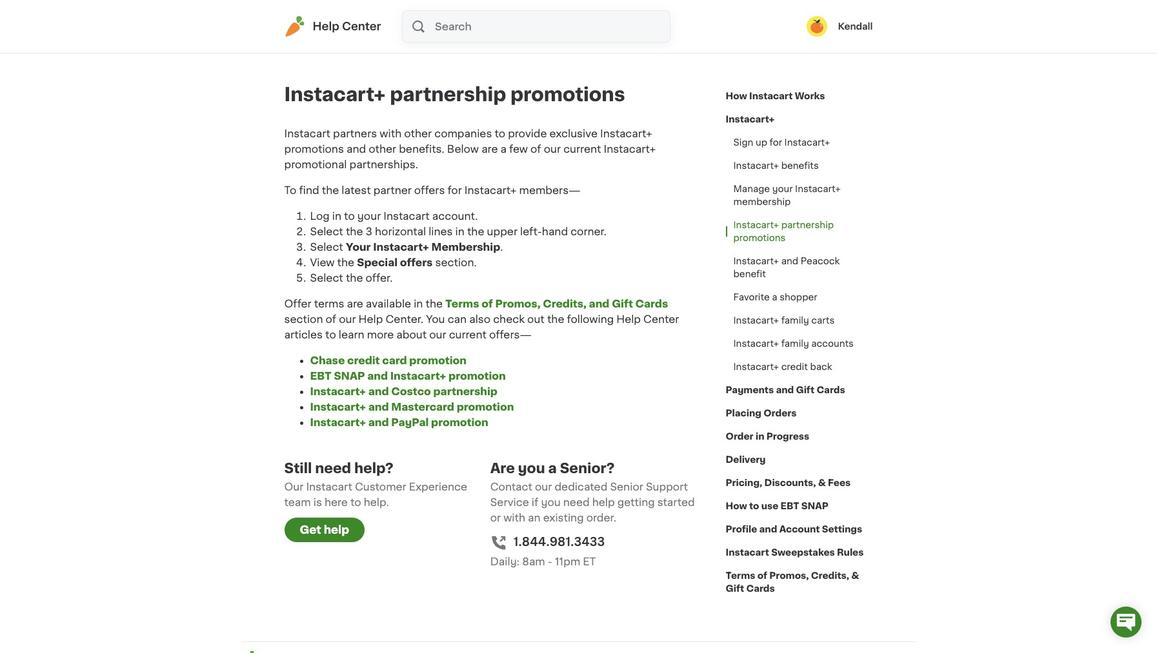 Task type: vqa. For each thing, say whether or not it's contained in the screenshot.
effective
no



Task type: describe. For each thing, give the bounding box(es) containing it.
terms of promos, credits, and gift cards link
[[445, 299, 668, 309]]

corner.
[[571, 227, 607, 237]]

terms of promos, credits, & gift cards link
[[726, 565, 873, 601]]

offers inside the log in to your instacart account. select the 3 horizontal lines in the upper left-hand corner. select your instacart+ membership . view the special offers section. select the offer.
[[400, 257, 433, 268]]

customer
[[355, 482, 406, 492]]

contact
[[490, 482, 532, 492]]

order in progress
[[726, 432, 809, 441]]

still
[[284, 462, 312, 476]]

your inside manage your instacart+ membership
[[772, 185, 793, 194]]

8am
[[522, 557, 545, 567]]

1 horizontal spatial other
[[404, 128, 432, 139]]

0 horizontal spatial other
[[369, 144, 396, 154]]

dedicated
[[555, 482, 607, 492]]

instacart shopper app logo image
[[241, 650, 263, 654]]

your
[[346, 242, 371, 252]]

center.
[[386, 314, 423, 325]]

how for how instacart works
[[726, 92, 747, 101]]

card
[[382, 356, 407, 366]]

sign up for instacart+
[[733, 138, 830, 147]]

order
[[726, 432, 754, 441]]

payments
[[726, 386, 774, 395]]

2 select from the top
[[310, 242, 343, 252]]

help inside are you a senior? contact our dedicated senior support service if you need help getting started or with an existing order.
[[592, 498, 615, 508]]

user avatar image
[[807, 16, 828, 37]]

partners
[[333, 128, 377, 139]]

and inside instacart+ and peacock benefit
[[781, 257, 798, 266]]

the left offer.
[[346, 273, 363, 283]]

ebt inside chase credit card promotion ebt snap and instacart+ promotion instacart+ and costco partnership instacart+ and mastercard promotion instacart+ and paypal promotion
[[310, 371, 331, 381]]

0 horizontal spatial help
[[313, 21, 339, 32]]

the left 3
[[346, 227, 363, 237]]

are inside instacart partners with other companies to provide exclusive instacart+ promotions and other benefits. below are a few of our current instacart+ promotional partnerships.
[[481, 144, 498, 154]]

0 vertical spatial partnership
[[390, 85, 506, 104]]

how instacart works
[[726, 92, 825, 101]]

instacart+ inside instacart+ and peacock benefit
[[733, 257, 779, 266]]

profile and account settings link
[[726, 518, 862, 541]]

instacart+ family accounts link
[[726, 332, 861, 356]]

profile and account settings
[[726, 525, 862, 534]]

in inside offer terms are available in the terms of promos, credits, and gift cards section of our help center. you can also check out the following help center articles to learn more about our current offers—
[[414, 299, 423, 309]]

1 vertical spatial partnership
[[781, 221, 834, 230]]

instacart+ and costco partnership link
[[310, 387, 497, 397]]

0 vertical spatial center
[[342, 21, 381, 32]]

instacart+ credit back
[[733, 363, 832, 372]]

team
[[284, 498, 311, 508]]

et
[[583, 557, 596, 567]]

2 horizontal spatial help
[[616, 314, 641, 325]]

shopper
[[780, 293, 817, 302]]

our inside instacart partners with other companies to provide exclusive instacart+ promotions and other benefits. below are a few of our current instacart+ promotional partnerships.
[[544, 144, 561, 154]]

instacart inside the log in to your instacart account. select the 3 horizontal lines in the upper left-hand corner. select your instacart+ membership . view the special offers section. select the offer.
[[383, 211, 430, 221]]

favorite a shopper
[[733, 293, 817, 302]]

favorite a shopper link
[[726, 286, 825, 309]]

instacart inside the still need help? our instacart customer experience team is here to help.
[[306, 482, 352, 492]]

0 vertical spatial offers
[[414, 185, 445, 196]]

or
[[490, 513, 501, 523]]

instacart+ family carts
[[733, 316, 835, 325]]

check
[[493, 314, 525, 325]]

provide
[[508, 128, 547, 139]]

here
[[325, 498, 348, 508]]

instacart+ inside manage your instacart+ membership
[[795, 185, 841, 194]]

still need help? our instacart customer experience team is here to help.
[[284, 462, 467, 508]]

partner
[[373, 185, 412, 196]]

of inside instacart partners with other companies to provide exclusive instacart+ promotions and other benefits. below are a few of our current instacart+ promotional partnerships.
[[531, 144, 541, 154]]

started
[[657, 498, 695, 508]]

the up you
[[426, 299, 443, 309]]

0 horizontal spatial instacart+ partnership promotions
[[284, 85, 625, 104]]

chase credit card promotion link
[[310, 356, 467, 366]]

in right order
[[756, 432, 764, 441]]

costco
[[391, 387, 431, 397]]

promotion down mastercard at the left bottom of the page
[[431, 418, 488, 428]]

of inside "terms of promos, credits, & gift cards"
[[757, 572, 767, 581]]

3
[[366, 227, 372, 237]]

need inside the still need help? our instacart customer experience team is here to help.
[[315, 462, 351, 476]]

0 vertical spatial promotions
[[510, 85, 625, 104]]

instacart sweepstakes rules link
[[726, 541, 864, 565]]

instacart+ inside the log in to your instacart account. select the 3 horizontal lines in the upper left-hand corner. select your instacart+ membership . view the special offers section. select the offer.
[[373, 242, 429, 252]]

1 vertical spatial for
[[448, 185, 462, 196]]

2 vertical spatial promotions
[[733, 234, 786, 243]]

instacart partners with other companies to provide exclusive instacart+ promotions and other benefits. below are a few of our current instacart+ promotional partnerships.
[[284, 128, 656, 170]]

with inside are you a senior? contact our dedicated senior support service if you need help getting started or with an existing order.
[[503, 513, 525, 523]]

0 vertical spatial for
[[770, 138, 782, 147]]

current inside instacart partners with other companies to provide exclusive instacart+ promotions and other benefits. below are a few of our current instacart+ promotional partnerships.
[[563, 144, 601, 154]]

articles
[[284, 330, 323, 340]]

credit for card
[[347, 356, 380, 366]]

companies
[[434, 128, 492, 139]]

exclusive
[[550, 128, 598, 139]]

instacart+ family carts link
[[726, 309, 842, 332]]

ebt snap and instacart+ promotion link
[[310, 371, 506, 381]]

account
[[779, 525, 820, 534]]

daily: 8am - 11pm et
[[490, 557, 596, 567]]

back
[[810, 363, 832, 372]]

more
[[367, 330, 394, 340]]

use
[[761, 502, 778, 511]]

instacart+ benefits link
[[726, 154, 827, 177]]

find
[[299, 185, 319, 196]]

promotion right mastercard at the left bottom of the page
[[457, 402, 514, 412]]

instacart+ and mastercard promotion link
[[310, 402, 514, 412]]

manage
[[733, 185, 770, 194]]

settings
[[822, 525, 862, 534]]

get help
[[300, 525, 349, 536]]

center inside offer terms are available in the terms of promos, credits, and gift cards section of our help center. you can also check out the following help center articles to learn more about our current offers—
[[643, 314, 679, 325]]

how instacart works link
[[726, 85, 825, 108]]

learn
[[339, 330, 364, 340]]

up
[[756, 138, 767, 147]]

payments and gift cards link
[[726, 379, 845, 402]]

available
[[366, 299, 411, 309]]

pricing, discounts, & fees link
[[726, 472, 851, 495]]

log
[[310, 211, 330, 221]]

instacart inside "link"
[[726, 549, 769, 558]]

chase
[[310, 356, 345, 366]]

the down your
[[337, 257, 354, 268]]

promos, inside offer terms are available in the terms of promos, credits, and gift cards section of our help center. you can also check out the following help center articles to learn more about our current offers—
[[495, 299, 540, 309]]

1 horizontal spatial ebt
[[781, 502, 799, 511]]

senior?
[[560, 462, 615, 476]]

mastercard
[[391, 402, 454, 412]]

-
[[548, 557, 552, 567]]

your inside the log in to your instacart account. select the 3 horizontal lines in the upper left-hand corner. select your instacart+ membership . view the special offers section. select the offer.
[[357, 211, 381, 221]]

service
[[490, 498, 529, 508]]

gift inside "terms of promos, credits, & gift cards"
[[726, 585, 744, 594]]

existing
[[543, 513, 584, 523]]

below
[[447, 144, 479, 154]]

manage your instacart+ membership link
[[726, 177, 873, 214]]

carts
[[811, 316, 835, 325]]

view
[[310, 257, 335, 268]]

with inside instacart partners with other companies to provide exclusive instacart+ promotions and other benefits. below are a few of our current instacart+ promotional partnerships.
[[380, 128, 402, 139]]

a inside are you a senior? contact our dedicated senior support service if you need help getting started or with an existing order.
[[548, 462, 557, 476]]

you
[[426, 314, 445, 325]]

1 vertical spatial instacart+ partnership promotions
[[733, 221, 834, 243]]

kendall link
[[807, 16, 873, 37]]

1.844.981.3433 link
[[513, 534, 605, 551]]

benefit
[[733, 270, 766, 279]]

our
[[284, 482, 303, 492]]



Task type: locate. For each thing, give the bounding box(es) containing it.
order.
[[586, 513, 616, 523]]

1 horizontal spatial help
[[592, 498, 615, 508]]

partnership up companies
[[390, 85, 506, 104]]

1 horizontal spatial snap
[[801, 502, 828, 511]]

special
[[357, 257, 398, 268]]

to inside the log in to your instacart account. select the 3 horizontal lines in the upper left-hand corner. select your instacart+ membership . view the special offers section. select the offer.
[[344, 211, 355, 221]]

0 horizontal spatial terms
[[445, 299, 479, 309]]

placing
[[726, 409, 761, 418]]

terms down the profile
[[726, 572, 755, 581]]

latest
[[342, 185, 371, 196]]

.
[[500, 242, 503, 252]]

our up the if at the left of the page
[[535, 482, 552, 492]]

promotion up ebt snap and instacart+ promotion link
[[409, 356, 467, 366]]

get help button
[[284, 518, 365, 543]]

progress
[[766, 432, 809, 441]]

upper
[[487, 227, 517, 237]]

gift down back
[[796, 386, 814, 395]]

1 horizontal spatial &
[[851, 572, 859, 581]]

offers up account.
[[414, 185, 445, 196]]

1 horizontal spatial help
[[359, 314, 383, 325]]

0 horizontal spatial cards
[[635, 299, 668, 309]]

& inside "terms of promos, credits, & gift cards"
[[851, 572, 859, 581]]

promotions down membership
[[733, 234, 786, 243]]

0 vertical spatial gift
[[612, 299, 633, 309]]

0 vertical spatial you
[[518, 462, 545, 476]]

credits, up following
[[543, 299, 587, 309]]

current down the exclusive at the top of the page
[[563, 144, 601, 154]]

how up the profile
[[726, 502, 747, 511]]

1 horizontal spatial your
[[772, 185, 793, 194]]

help.
[[364, 498, 389, 508]]

0 vertical spatial terms
[[445, 299, 479, 309]]

the down terms of promos, credits, and gift cards link
[[547, 314, 564, 325]]

need down dedicated
[[563, 498, 590, 508]]

horizontal
[[375, 227, 426, 237]]

gift
[[612, 299, 633, 309], [796, 386, 814, 395], [726, 585, 744, 594]]

of down instacart sweepstakes rules "link"
[[757, 572, 767, 581]]

1 horizontal spatial for
[[770, 138, 782, 147]]

0 vertical spatial how
[[726, 92, 747, 101]]

1.844.981.3433
[[513, 537, 605, 548]]

1 vertical spatial current
[[449, 330, 486, 340]]

1 vertical spatial select
[[310, 242, 343, 252]]

offers down horizontal
[[400, 257, 433, 268]]

2 vertical spatial select
[[310, 273, 343, 283]]

to inside how to use ebt snap link
[[749, 502, 759, 511]]

cards inside "terms of promos, credits, & gift cards"
[[746, 585, 775, 594]]

instacart up horizontal
[[383, 211, 430, 221]]

promotions inside instacart partners with other companies to provide exclusive instacart+ promotions and other benefits. below are a few of our current instacart+ promotional partnerships.
[[284, 144, 344, 154]]

0 horizontal spatial ebt
[[310, 371, 331, 381]]

instacart+ partnership promotions up instacart+ and peacock benefit
[[733, 221, 834, 243]]

getting
[[617, 498, 655, 508]]

are you a senior? contact our dedicated senior support service if you need help getting started or with an existing order.
[[490, 462, 695, 523]]

about
[[396, 330, 427, 340]]

0 horizontal spatial are
[[347, 299, 363, 309]]

favorite
[[733, 293, 770, 302]]

partnership
[[390, 85, 506, 104], [781, 221, 834, 230], [433, 387, 497, 397]]

1 vertical spatial promos,
[[769, 572, 809, 581]]

promos, up the check
[[495, 299, 540, 309]]

out
[[527, 314, 545, 325]]

help center link
[[284, 16, 381, 37]]

1 horizontal spatial need
[[563, 498, 590, 508]]

terms of promos, credits, & gift cards
[[726, 572, 859, 594]]

0 horizontal spatial promos,
[[495, 299, 540, 309]]

with up partnerships.
[[380, 128, 402, 139]]

2 horizontal spatial promotions
[[733, 234, 786, 243]]

few
[[509, 144, 528, 154]]

gift down the profile
[[726, 585, 744, 594]]

left-
[[520, 227, 542, 237]]

2 how from the top
[[726, 502, 747, 511]]

0 vertical spatial other
[[404, 128, 432, 139]]

2 horizontal spatial cards
[[817, 386, 845, 395]]

0 vertical spatial credits,
[[543, 299, 587, 309]]

benefits.
[[399, 144, 444, 154]]

to down latest
[[344, 211, 355, 221]]

0 horizontal spatial snap
[[334, 371, 365, 381]]

kendall
[[838, 22, 873, 31]]

credit inside chase credit card promotion ebt snap and instacart+ promotion instacart+ and costco partnership instacart+ and mastercard promotion instacart+ and paypal promotion
[[347, 356, 380, 366]]

credit down learn
[[347, 356, 380, 366]]

2 horizontal spatial a
[[772, 293, 777, 302]]

help
[[592, 498, 615, 508], [324, 525, 349, 536]]

offers—
[[489, 330, 532, 340]]

hand
[[542, 227, 568, 237]]

gift inside offer terms are available in the terms of promos, credits, and gift cards section of our help center. you can also check out the following help center articles to learn more about our current offers—
[[612, 299, 633, 309]]

1 vertical spatial cards
[[817, 386, 845, 395]]

1 select from the top
[[310, 227, 343, 237]]

a left few
[[500, 144, 507, 154]]

0 horizontal spatial center
[[342, 21, 381, 32]]

1 vertical spatial are
[[347, 299, 363, 309]]

our down you
[[429, 330, 446, 340]]

our down the exclusive at the top of the page
[[544, 144, 561, 154]]

the up "membership"
[[467, 227, 484, 237]]

1 vertical spatial promotions
[[284, 144, 344, 154]]

is
[[313, 498, 322, 508]]

other up partnerships.
[[369, 144, 396, 154]]

family
[[781, 316, 809, 325], [781, 339, 809, 348]]

1 vertical spatial snap
[[801, 502, 828, 511]]

family for accounts
[[781, 339, 809, 348]]

select down view
[[310, 273, 343, 283]]

1 vertical spatial credits,
[[811, 572, 849, 581]]

instacart inside instacart partners with other companies to provide exclusive instacart+ promotions and other benefits. below are a few of our current instacart+ promotional partnerships.
[[284, 128, 330, 139]]

help
[[313, 21, 339, 32], [359, 314, 383, 325], [616, 314, 641, 325]]

1 vertical spatial gift
[[796, 386, 814, 395]]

in right log
[[332, 211, 341, 221]]

instacart+ and paypal promotion link
[[310, 418, 488, 428]]

snap inside chase credit card promotion ebt snap and instacart+ promotion instacart+ and costco partnership instacart+ and mastercard promotion instacart+ and paypal promotion
[[334, 371, 365, 381]]

our up learn
[[339, 314, 356, 325]]

help right "get"
[[324, 525, 349, 536]]

for up account.
[[448, 185, 462, 196]]

other up benefits.
[[404, 128, 432, 139]]

your
[[772, 185, 793, 194], [357, 211, 381, 221]]

3 select from the top
[[310, 273, 343, 283]]

manage your instacart+ membership
[[733, 185, 841, 206]]

membership
[[733, 197, 791, 206]]

are inside offer terms are available in the terms of promos, credits, and gift cards section of our help center. you can also check out the following help center articles to learn more about our current offers—
[[347, 299, 363, 309]]

chase credit card promotion ebt snap and instacart+ promotion instacart+ and costco partnership instacart+ and mastercard promotion instacart+ and paypal promotion
[[310, 356, 514, 428]]

credits, inside offer terms are available in the terms of promos, credits, and gift cards section of our help center. you can also check out the following help center articles to learn more about our current offers—
[[543, 299, 587, 309]]

1 vertical spatial a
[[772, 293, 777, 302]]

promos, down instacart sweepstakes rules "link"
[[769, 572, 809, 581]]

1 horizontal spatial terms
[[726, 572, 755, 581]]

credit
[[347, 356, 380, 366], [781, 363, 808, 372]]

a inside instacart partners with other companies to provide exclusive instacart+ promotions and other benefits. below are a few of our current instacart+ promotional partnerships.
[[500, 144, 507, 154]]

membership
[[431, 242, 500, 252]]

help inside 'button'
[[324, 525, 349, 536]]

section
[[284, 314, 323, 325]]

to left provide in the top of the page
[[495, 128, 505, 139]]

credits, inside "terms of promos, credits, & gift cards"
[[811, 572, 849, 581]]

in down account.
[[455, 227, 464, 237]]

1 vertical spatial family
[[781, 339, 809, 348]]

help up more
[[359, 314, 383, 325]]

partnerships.
[[349, 159, 418, 170]]

0 vertical spatial promos,
[[495, 299, 540, 309]]

1 vertical spatial help
[[324, 525, 349, 536]]

log in to your instacart account. select the 3 horizontal lines in the upper left-hand corner. select your instacart+ membership . view the special offers section. select the offer.
[[310, 211, 607, 283]]

& inside pricing, discounts, & fees link
[[818, 479, 826, 488]]

instacart+ credit back link
[[726, 356, 840, 379]]

placing orders link
[[726, 402, 797, 425]]

help right following
[[616, 314, 641, 325]]

need inside are you a senior? contact our dedicated senior support service if you need help getting started or with an existing order.
[[563, 498, 590, 508]]

1 horizontal spatial a
[[548, 462, 557, 476]]

0 horizontal spatial promotions
[[284, 144, 344, 154]]

partnership up mastercard at the left bottom of the page
[[433, 387, 497, 397]]

of right few
[[531, 144, 541, 154]]

0 vertical spatial help
[[592, 498, 615, 508]]

0 horizontal spatial a
[[500, 144, 507, 154]]

to left use
[[749, 502, 759, 511]]

0 horizontal spatial help
[[324, 525, 349, 536]]

pricing,
[[726, 479, 762, 488]]

select up view
[[310, 242, 343, 252]]

1 vertical spatial ebt
[[781, 502, 799, 511]]

help right instacart icon
[[313, 21, 339, 32]]

promotions up promotional at the top left of the page
[[284, 144, 344, 154]]

offer terms are available in the terms of promos, credits, and gift cards section of our help center. you can also check out the following help center articles to learn more about our current offers—
[[284, 299, 679, 340]]

your up 3
[[357, 211, 381, 221]]

1 horizontal spatial center
[[643, 314, 679, 325]]

0 vertical spatial your
[[772, 185, 793, 194]]

experience
[[409, 482, 467, 492]]

0 horizontal spatial gift
[[612, 299, 633, 309]]

instacart down the profile
[[726, 549, 769, 558]]

offer.
[[366, 273, 393, 283]]

1 family from the top
[[781, 316, 809, 325]]

our
[[544, 144, 561, 154], [339, 314, 356, 325], [429, 330, 446, 340], [535, 482, 552, 492]]

0 vertical spatial snap
[[334, 371, 365, 381]]

are
[[481, 144, 498, 154], [347, 299, 363, 309]]

0 horizontal spatial credit
[[347, 356, 380, 366]]

also
[[469, 314, 490, 325]]

0 horizontal spatial credits,
[[543, 299, 587, 309]]

placing orders
[[726, 409, 797, 418]]

need
[[315, 462, 351, 476], [563, 498, 590, 508]]

instacart up here
[[306, 482, 352, 492]]

family for carts
[[781, 316, 809, 325]]

1 horizontal spatial credit
[[781, 363, 808, 372]]

for right up
[[770, 138, 782, 147]]

help?
[[354, 462, 394, 476]]

terms up 'can'
[[445, 299, 479, 309]]

support
[[646, 482, 688, 492]]

to inside offer terms are available in the terms of promos, credits, and gift cards section of our help center. you can also check out the following help center articles to learn more about our current offers—
[[325, 330, 336, 340]]

family inside instacart+ family accounts link
[[781, 339, 809, 348]]

offers
[[414, 185, 445, 196], [400, 257, 433, 268]]

the right find
[[322, 185, 339, 196]]

snap down chase
[[334, 371, 365, 381]]

to left learn
[[325, 330, 336, 340]]

instacart
[[749, 92, 793, 101], [284, 128, 330, 139], [383, 211, 430, 221], [306, 482, 352, 492], [726, 549, 769, 558]]

0 vertical spatial current
[[563, 144, 601, 154]]

instacart up promotional at the top left of the page
[[284, 128, 330, 139]]

to right here
[[350, 498, 361, 508]]

1 vertical spatial &
[[851, 572, 859, 581]]

terms
[[314, 299, 344, 309]]

0 horizontal spatial your
[[357, 211, 381, 221]]

are
[[490, 462, 515, 476]]

sign up for instacart+ link
[[726, 131, 838, 154]]

0 horizontal spatial with
[[380, 128, 402, 139]]

2 vertical spatial partnership
[[433, 387, 497, 397]]

ebt down chase
[[310, 371, 331, 381]]

and inside instacart partners with other companies to provide exclusive instacart+ promotions and other benefits. below are a few of our current instacart+ promotional partnerships.
[[346, 144, 366, 154]]

1 horizontal spatial current
[[563, 144, 601, 154]]

a up dedicated
[[548, 462, 557, 476]]

0 vertical spatial with
[[380, 128, 402, 139]]

how
[[726, 92, 747, 101], [726, 502, 747, 511]]

2 vertical spatial a
[[548, 462, 557, 476]]

credit for back
[[781, 363, 808, 372]]

peacock
[[801, 257, 840, 266]]

1 how from the top
[[726, 92, 747, 101]]

partnership down manage your instacart+ membership link
[[781, 221, 834, 230]]

0 vertical spatial cards
[[635, 299, 668, 309]]

promos, inside "terms of promos, credits, & gift cards"
[[769, 572, 809, 581]]

promotions
[[510, 85, 625, 104], [284, 144, 344, 154], [733, 234, 786, 243]]

instacart+ benefits
[[733, 161, 819, 170]]

1 vertical spatial you
[[541, 498, 561, 508]]

ebt right use
[[781, 502, 799, 511]]

2 vertical spatial cards
[[746, 585, 775, 594]]

0 vertical spatial are
[[481, 144, 498, 154]]

how for how to use ebt snap
[[726, 502, 747, 511]]

get
[[300, 525, 321, 536]]

2 vertical spatial gift
[[726, 585, 744, 594]]

0 vertical spatial select
[[310, 227, 343, 237]]

snap up account
[[801, 502, 828, 511]]

fees
[[828, 479, 851, 488]]

1 horizontal spatial cards
[[746, 585, 775, 594]]

1 vertical spatial how
[[726, 502, 747, 511]]

can
[[448, 314, 467, 325]]

our inside are you a senior? contact our dedicated senior support service if you need help getting started or with an existing order.
[[535, 482, 552, 492]]

promotions up the exclusive at the top of the page
[[510, 85, 625, 104]]

0 vertical spatial instacart+ partnership promotions
[[284, 85, 625, 104]]

0 vertical spatial family
[[781, 316, 809, 325]]

0 vertical spatial &
[[818, 479, 826, 488]]

of down 'terms'
[[326, 314, 336, 325]]

gift up following
[[612, 299, 633, 309]]

with down service on the left bottom of the page
[[503, 513, 525, 523]]

credits, down rules
[[811, 572, 849, 581]]

delivery link
[[726, 448, 766, 472]]

1 horizontal spatial gift
[[726, 585, 744, 594]]

family inside instacart+ family carts link
[[781, 316, 809, 325]]

how up instacart+ "link"
[[726, 92, 747, 101]]

& down rules
[[851, 572, 859, 581]]

1 horizontal spatial credits,
[[811, 572, 849, 581]]

your down instacart+ benefits
[[772, 185, 793, 194]]

in up center.
[[414, 299, 423, 309]]

to inside instacart partners with other companies to provide exclusive instacart+ promotions and other benefits. below are a few of our current instacart+ promotional partnerships.
[[495, 128, 505, 139]]

terms
[[445, 299, 479, 309], [726, 572, 755, 581]]

0 horizontal spatial for
[[448, 185, 462, 196]]

current down 'can'
[[449, 330, 486, 340]]

are right 'terms'
[[347, 299, 363, 309]]

an
[[528, 513, 541, 523]]

and inside offer terms are available in the terms of promos, credits, and gift cards section of our help center. you can also check out the following help center articles to learn more about our current offers—
[[589, 299, 609, 309]]

instacart+ partnership promotions up companies
[[284, 85, 625, 104]]

a right favorite
[[772, 293, 777, 302]]

1 vertical spatial offers
[[400, 257, 433, 268]]

delivery
[[726, 456, 766, 465]]

family up instacart+ family accounts link in the right bottom of the page
[[781, 316, 809, 325]]

help up order.
[[592, 498, 615, 508]]

you up contact
[[518, 462, 545, 476]]

partnership inside chase credit card promotion ebt snap and instacart+ promotion instacart+ and costco partnership instacart+ and mastercard promotion instacart+ and paypal promotion
[[433, 387, 497, 397]]

2 family from the top
[[781, 339, 809, 348]]

0 horizontal spatial current
[[449, 330, 486, 340]]

1 vertical spatial need
[[563, 498, 590, 508]]

credit down instacart+ family accounts link in the right bottom of the page
[[781, 363, 808, 372]]

1 horizontal spatial promos,
[[769, 572, 809, 581]]

cards inside offer terms are available in the terms of promos, credits, and gift cards section of our help center. you can also check out the following help center articles to learn more about our current offers—
[[635, 299, 668, 309]]

ebt
[[310, 371, 331, 381], [781, 502, 799, 511]]

1 vertical spatial other
[[369, 144, 396, 154]]

to find the latest partner offers for instacart+ members—
[[284, 185, 580, 196]]

family down instacart+ family carts
[[781, 339, 809, 348]]

need up here
[[315, 462, 351, 476]]

0 horizontal spatial &
[[818, 479, 826, 488]]

order in progress link
[[726, 425, 809, 448]]

instacart+ link
[[726, 108, 775, 131]]

of up also
[[482, 299, 493, 309]]

and
[[346, 144, 366, 154], [781, 257, 798, 266], [589, 299, 609, 309], [367, 371, 388, 381], [776, 386, 794, 395], [368, 387, 389, 397], [368, 402, 389, 412], [368, 418, 389, 428], [759, 525, 777, 534]]

0 horizontal spatial need
[[315, 462, 351, 476]]

1 horizontal spatial instacart+ partnership promotions
[[733, 221, 834, 243]]

1 horizontal spatial promotions
[[510, 85, 625, 104]]

1 horizontal spatial with
[[503, 513, 525, 523]]

benefits
[[781, 161, 819, 170]]

0 vertical spatial need
[[315, 462, 351, 476]]

& left fees
[[818, 479, 826, 488]]

1 vertical spatial your
[[357, 211, 381, 221]]

you right the if at the left of the page
[[541, 498, 561, 508]]

instacart image
[[284, 16, 305, 37]]

help center
[[313, 21, 381, 32]]

terms inside "terms of promos, credits, & gift cards"
[[726, 572, 755, 581]]

0 vertical spatial a
[[500, 144, 507, 154]]

following
[[567, 314, 614, 325]]

Search search field
[[434, 11, 670, 42]]

promotion down offers—
[[449, 371, 506, 381]]

to inside the still need help? our instacart customer experience team is here to help.
[[350, 498, 361, 508]]

select down log
[[310, 227, 343, 237]]

0 vertical spatial ebt
[[310, 371, 331, 381]]

are right below
[[481, 144, 498, 154]]

instacart up instacart+ "link"
[[749, 92, 793, 101]]

current inside offer terms are available in the terms of promos, credits, and gift cards section of our help center. you can also check out the following help center articles to learn more about our current offers—
[[449, 330, 486, 340]]

terms inside offer terms are available in the terms of promos, credits, and gift cards section of our help center. you can also check out the following help center articles to learn more about our current offers—
[[445, 299, 479, 309]]



